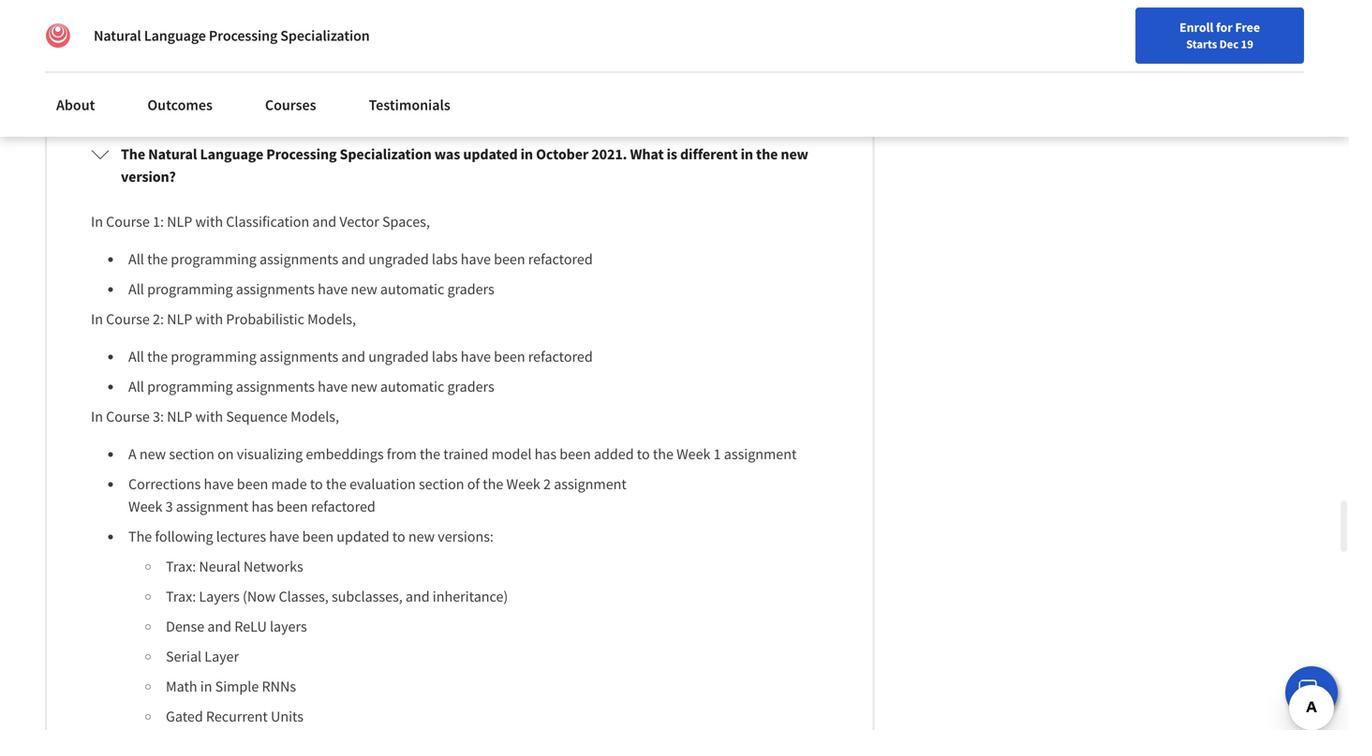 Task type: vqa. For each thing, say whether or not it's contained in the screenshot.
topmost the 'The'
yes



Task type: locate. For each thing, give the bounding box(es) containing it.
2 vertical spatial in
[[91, 407, 103, 426]]

2
[[544, 475, 551, 493]]

2 horizontal spatial in
[[741, 145, 754, 163]]

course for 2:
[[106, 310, 150, 328]]

the for the following lectures have been updated to new versions:
[[128, 527, 152, 546]]

3 in from the top
[[91, 407, 103, 426]]

lukasz kaiser
[[91, 56, 181, 74]]

assignments down probabilistic
[[260, 347, 339, 366]]

0 vertical spatial week
[[677, 445, 711, 463]]

the
[[505, 56, 525, 74], [684, 56, 705, 74], [205, 78, 226, 97], [756, 145, 778, 163], [147, 250, 168, 268], [147, 347, 168, 366], [420, 445, 441, 463], [653, 445, 674, 463], [326, 475, 347, 493], [483, 475, 504, 493]]

models, for in course 2: nlp with probabilistic models,
[[308, 310, 356, 328]]

2 vertical spatial to
[[393, 527, 406, 546]]

1 horizontal spatial of
[[593, 56, 606, 74]]

assignments up sequence
[[236, 377, 315, 396]]

courses
[[265, 96, 316, 114]]

0 horizontal spatial section
[[169, 445, 215, 463]]

0 vertical spatial refactored
[[528, 250, 593, 268]]

programming up "in course 2: nlp with probabilistic models,"
[[171, 250, 257, 268]]

chat with us image
[[1297, 678, 1327, 708]]

simple
[[215, 677, 259, 696]]

at
[[379, 56, 391, 74]]

in right math
[[200, 677, 212, 696]]

1 in from the top
[[91, 212, 103, 231]]

programming down "in course 2: nlp with probabilistic models,"
[[171, 347, 257, 366]]

processing inside the natural language processing specialization was updated in october 2021. what is different in the new version?
[[266, 145, 337, 163]]

the down a at the left top of the page
[[205, 78, 226, 97]]

1 vertical spatial ungraded
[[369, 347, 429, 366]]

been
[[494, 250, 525, 268], [494, 347, 525, 366], [560, 445, 591, 463], [237, 475, 268, 493], [277, 497, 308, 516], [302, 527, 334, 546]]

2 all from the top
[[128, 280, 144, 298]]

has down made at the bottom of the page
[[252, 497, 274, 516]]

language up kaiser
[[144, 26, 206, 45]]

0 vertical spatial models,
[[308, 310, 356, 328]]

libraries,
[[120, 78, 175, 97]]

1 vertical spatial all programming assignments have new automatic graders
[[128, 377, 495, 396]]

in for in course 2: nlp with probabilistic models,
[[91, 310, 103, 328]]

1 vertical spatial specialization
[[340, 145, 432, 163]]

1 vertical spatial processing
[[266, 145, 337, 163]]

trained
[[444, 445, 489, 463]]

0 vertical spatial in
[[91, 212, 103, 231]]

starts
[[1187, 37, 1218, 52]]

assignments
[[260, 250, 339, 268], [236, 280, 315, 298], [260, 347, 339, 366], [236, 377, 315, 396]]

1 vertical spatial assignment
[[554, 475, 627, 493]]

the up version?
[[121, 145, 145, 163]]

trax:
[[166, 557, 196, 576], [166, 587, 196, 606]]

to down corrections have been made to the evaluation section of the week 2 assignment week 3 assignment has been refactored
[[393, 527, 406, 546]]

language down outcomes link on the top left of the page
[[200, 145, 264, 163]]

0 vertical spatial specialization
[[281, 26, 370, 45]]

2 horizontal spatial week
[[677, 445, 711, 463]]

in left "2:"
[[91, 310, 103, 328]]

1 with from the top
[[195, 212, 223, 231]]

3 course from the top
[[106, 407, 150, 426]]

0 vertical spatial natural
[[94, 26, 141, 45]]

section
[[169, 445, 215, 463], [419, 475, 464, 493]]

ungraded
[[369, 250, 429, 268], [369, 347, 429, 366]]

the left co- on the left top of page
[[505, 56, 525, 74]]

1 course from the top
[[106, 212, 150, 231]]

with for classification
[[195, 212, 223, 231]]

new inside the natural language processing specialization was updated in october 2021. what is different in the new version?
[[781, 145, 809, 163]]

models, for in course 3: nlp with sequence models,
[[291, 407, 339, 426]]

0 horizontal spatial natural
[[94, 26, 141, 45]]

1 vertical spatial the
[[128, 527, 152, 546]]

1 vertical spatial section
[[419, 475, 464, 493]]

0 vertical spatial graders
[[448, 280, 495, 298]]

language
[[144, 26, 206, 45], [200, 145, 264, 163]]

updated right was
[[463, 145, 518, 163]]

is left all
[[296, 78, 305, 97]]

1 nlp from the top
[[167, 212, 192, 231]]

1 horizontal spatial is
[[296, 78, 305, 97]]

2:
[[153, 310, 164, 328]]

coursera image
[[22, 15, 142, 45]]

2 vertical spatial is
[[667, 145, 678, 163]]

1 automatic from the top
[[380, 280, 445, 298]]

0 vertical spatial automatic
[[380, 280, 445, 298]]

0 vertical spatial assignment
[[724, 445, 797, 463]]

0 vertical spatial of
[[593, 56, 606, 74]]

automatic up "from"
[[380, 377, 445, 396]]

to right made at the bottom of the page
[[310, 475, 323, 493]]

0 vertical spatial ungraded
[[369, 250, 429, 268]]

course
[[106, 212, 150, 231], [106, 310, 150, 328], [106, 407, 150, 426]]

1 vertical spatial refactored
[[528, 347, 593, 366]]

course left "2:"
[[106, 310, 150, 328]]

2 trax: from the top
[[166, 587, 196, 606]]

have inside corrections have been made to the evaluation section of the week 2 assignment week 3 assignment has been refactored
[[204, 475, 234, 493]]

language inside the natural language processing specialization was updated in october 2021. what is different in the new version?
[[200, 145, 264, 163]]

kaiser
[[140, 56, 181, 74]]

0 vertical spatial is
[[207, 56, 217, 74]]

1 vertical spatial updated
[[337, 527, 390, 546]]

0 vertical spatial nlp
[[167, 212, 192, 231]]

1 vertical spatial of
[[467, 475, 480, 493]]

nlp right "2:"
[[167, 310, 192, 328]]

new down vector
[[351, 280, 377, 298]]

all the programming assignments and ungraded labs have been refactored
[[128, 250, 593, 268], [128, 347, 593, 366]]

made
[[271, 475, 307, 493]]

week left 1
[[677, 445, 711, 463]]

2 vertical spatial assignment
[[176, 497, 249, 516]]

in left 3:
[[91, 407, 103, 426]]

in left 1:
[[91, 212, 103, 231]]

to right added on the left bottom
[[637, 445, 650, 463]]

trax: up dense
[[166, 587, 196, 606]]

the right different
[[756, 145, 778, 163]]

0 vertical spatial the
[[121, 145, 145, 163]]

vector
[[340, 212, 379, 231]]

processing down courses
[[266, 145, 337, 163]]

0 horizontal spatial of
[[467, 475, 480, 493]]

the down model
[[483, 475, 504, 493]]

specialization up scientist at left top
[[281, 26, 370, 45]]

0 vertical spatial section
[[169, 445, 215, 463]]

2 all programming assignments have new automatic graders from the top
[[128, 377, 495, 396]]

layer
[[205, 647, 239, 666]]

section left on
[[169, 445, 215, 463]]

1 horizontal spatial updated
[[463, 145, 518, 163]]

0 vertical spatial all programming assignments have new automatic graders
[[128, 280, 495, 298]]

assignments up probabilistic
[[236, 280, 315, 298]]

2 horizontal spatial is
[[667, 145, 678, 163]]

assignment right 1
[[724, 445, 797, 463]]

1 vertical spatial is
[[296, 78, 305, 97]]

the inside the natural language processing specialization was updated in october 2021. what is different in the new version?
[[121, 145, 145, 163]]

co-
[[528, 56, 548, 74]]

0 vertical spatial to
[[637, 445, 650, 463]]

in for in course 3: nlp with sequence models,
[[91, 407, 103, 426]]

is right what
[[667, 145, 678, 163]]

1 vertical spatial trax:
[[166, 587, 196, 606]]

2 nlp from the top
[[167, 310, 192, 328]]

processing
[[209, 26, 278, 45], [266, 145, 337, 163]]

0 vertical spatial course
[[106, 212, 150, 231]]

2 automatic from the top
[[380, 377, 445, 396]]

3 with from the top
[[195, 407, 223, 426]]

updated down corrections have been made to the evaluation section of the week 2 assignment week 3 assignment has been refactored
[[337, 527, 390, 546]]

lukasz
[[91, 56, 137, 74]]

2 vertical spatial week
[[128, 497, 163, 516]]

trax: for trax: neural networks
[[166, 557, 196, 576]]

the left following
[[128, 527, 152, 546]]

0 vertical spatial trax:
[[166, 557, 196, 576]]

neural
[[199, 557, 241, 576]]

natural up version?
[[148, 145, 197, 163]]

1 vertical spatial labs
[[432, 347, 458, 366]]

1 horizontal spatial assignment
[[554, 475, 627, 493]]

1 vertical spatial in
[[91, 310, 103, 328]]

natural language processing specialization
[[94, 26, 370, 45]]

with right 1:
[[195, 212, 223, 231]]

math in simple rnns
[[166, 677, 296, 696]]

0 horizontal spatial has
[[252, 497, 274, 516]]

1 horizontal spatial natural
[[148, 145, 197, 163]]

course left 3:
[[106, 407, 150, 426]]

assignment up following
[[176, 497, 249, 516]]

paper.
[[474, 78, 513, 97]]

refactored
[[528, 250, 593, 268], [528, 347, 593, 366], [311, 497, 376, 516]]

processing up staff
[[209, 26, 278, 45]]

2 vertical spatial nlp
[[167, 407, 192, 426]]

specialization down testimonials
[[340, 145, 432, 163]]

the for the natural language processing specialization was updated in october 2021. what is different in the new version?
[[121, 145, 145, 163]]

all programming assignments have new automatic graders
[[128, 280, 495, 298], [128, 377, 495, 396]]

2 graders from the top
[[448, 377, 495, 396]]

1 vertical spatial natural
[[148, 145, 197, 163]]

is left a at the left top of the page
[[207, 56, 217, 74]]

nlp for 2:
[[167, 310, 192, 328]]

0 horizontal spatial week
[[128, 497, 163, 516]]

trax: neural networks
[[166, 557, 303, 576]]

None search field
[[267, 12, 576, 49]]

tensorflow,
[[609, 56, 681, 74]]

2 in from the top
[[91, 310, 103, 328]]

programming
[[171, 250, 257, 268], [147, 280, 233, 298], [171, 347, 257, 366], [147, 377, 233, 396]]

1 all the programming assignments and ungraded labs have been refactored from the top
[[128, 250, 593, 268]]

1 vertical spatial models,
[[291, 407, 339, 426]]

with
[[195, 212, 223, 231], [195, 310, 223, 328], [195, 407, 223, 426]]

week left 2
[[507, 475, 541, 493]]

section down a new section on visualizing embeddings from the trained model has been added to the week 1 assignment
[[419, 475, 464, 493]]

1 trax: from the top
[[166, 557, 196, 576]]

new right a
[[140, 445, 166, 463]]

to
[[637, 445, 650, 463], [310, 475, 323, 493], [393, 527, 406, 546]]

dense and relu layers
[[166, 617, 310, 636]]

in right different
[[741, 145, 754, 163]]

lectures
[[216, 527, 266, 546]]

1 graders from the top
[[448, 280, 495, 298]]

in left october
[[521, 145, 533, 163]]

trax: down following
[[166, 557, 196, 576]]

deeplearning.ai image
[[45, 22, 71, 49]]

of right "author"
[[593, 56, 606, 74]]

1 vertical spatial all the programming assignments and ungraded labs have been refactored
[[128, 347, 593, 366]]

1 vertical spatial nlp
[[167, 310, 192, 328]]

has up 2
[[535, 445, 557, 463]]

the right tensorflow,
[[684, 56, 705, 74]]

on
[[218, 445, 234, 463]]

2 course from the top
[[106, 310, 150, 328]]

2 horizontal spatial to
[[637, 445, 650, 463]]

natural up lukasz
[[94, 26, 141, 45]]

0 vertical spatial labs
[[432, 250, 458, 268]]

tensor2tensor
[[708, 56, 800, 74]]

0 horizontal spatial to
[[310, 475, 323, 493]]

automatic down spaces,
[[380, 280, 445, 298]]

1 vertical spatial language
[[200, 145, 264, 163]]

2 vertical spatial refactored
[[311, 497, 376, 516]]

is
[[207, 56, 217, 74], [296, 78, 305, 97], [667, 145, 678, 163]]

new
[[781, 145, 809, 163], [351, 280, 377, 298], [351, 377, 377, 396], [140, 445, 166, 463], [409, 527, 435, 546]]

gated
[[166, 707, 203, 726]]

0 vertical spatial with
[[195, 212, 223, 231]]

3 all from the top
[[128, 347, 144, 366]]

models, right probabilistic
[[308, 310, 356, 328]]

with up on
[[195, 407, 223, 426]]

specialization
[[281, 26, 370, 45], [340, 145, 432, 163]]

19
[[1242, 37, 1254, 52]]

in
[[521, 145, 533, 163], [741, 145, 754, 163], [200, 677, 212, 696]]

from
[[387, 445, 417, 463]]

new right different
[[781, 145, 809, 163]]

2 with from the top
[[195, 310, 223, 328]]

natural
[[94, 26, 141, 45], [148, 145, 197, 163]]

section inside corrections have been made to the evaluation section of the week 2 assignment week 3 assignment has been refactored
[[419, 475, 464, 493]]

0 horizontal spatial is
[[207, 56, 217, 74]]

programming up in course 3: nlp with sequence models,
[[147, 377, 233, 396]]

assignment
[[724, 445, 797, 463], [554, 475, 627, 493], [176, 497, 249, 516]]

2 vertical spatial with
[[195, 407, 223, 426]]

1 vertical spatial to
[[310, 475, 323, 493]]

nlp right 3:
[[167, 407, 192, 426]]

course left 1:
[[106, 212, 150, 231]]

1 vertical spatial with
[[195, 310, 223, 328]]

all
[[128, 250, 144, 268], [128, 280, 144, 298], [128, 347, 144, 366], [128, 377, 144, 396]]

0 vertical spatial updated
[[463, 145, 518, 163]]

graders
[[448, 280, 495, 298], [448, 377, 495, 396]]

need"
[[353, 78, 391, 97]]

1 vertical spatial course
[[106, 310, 150, 328]]

1 horizontal spatial week
[[507, 475, 541, 493]]

1 vertical spatial automatic
[[380, 377, 445, 396]]

1 vertical spatial graders
[[448, 377, 495, 396]]

1 horizontal spatial section
[[419, 475, 464, 493]]

a
[[128, 445, 137, 463]]

the
[[121, 145, 145, 163], [128, 527, 152, 546]]

all programming assignments have new automatic graders up probabilistic
[[128, 280, 495, 298]]

nlp right 1:
[[167, 212, 192, 231]]

menu item
[[1010, 19, 1131, 80]]

is inside the natural language processing specialization was updated in october 2021. what is different in the new version?
[[667, 145, 678, 163]]

0 horizontal spatial updated
[[337, 527, 390, 546]]

model
[[492, 445, 532, 463]]

in for in course 1: nlp with classification and vector spaces,
[[91, 212, 103, 231]]

1 all programming assignments have new automatic graders from the top
[[128, 280, 495, 298]]

0 vertical spatial all the programming assignments and ungraded labs have been refactored
[[128, 250, 593, 268]]

all
[[308, 78, 324, 97]]

testimonials link
[[358, 84, 462, 126]]

probabilistic
[[226, 310, 305, 328]]

1 vertical spatial has
[[252, 497, 274, 516]]

2 vertical spatial course
[[106, 407, 150, 426]]

all programming assignments have new automatic graders up sequence
[[128, 377, 495, 396]]

a
[[220, 56, 227, 74]]

models, up embeddings
[[291, 407, 339, 426]]

classes,
[[279, 587, 329, 606]]

evaluation
[[350, 475, 416, 493]]

of down trained
[[467, 475, 480, 493]]

google
[[394, 56, 439, 74]]

versions:
[[438, 527, 494, 546]]

week left '3'
[[128, 497, 163, 516]]

with right "2:"
[[195, 310, 223, 328]]

scientist
[[322, 56, 376, 74]]

october
[[536, 145, 589, 163]]

3 nlp from the top
[[167, 407, 192, 426]]

1 horizontal spatial has
[[535, 445, 557, 463]]

models,
[[308, 310, 356, 328], [291, 407, 339, 426]]

assignment down added on the left bottom
[[554, 475, 627, 493]]



Task type: describe. For each thing, give the bounding box(es) containing it.
2 labs from the top
[[432, 347, 458, 366]]

updated inside the natural language processing specialization was updated in october 2021. what is different in the new version?
[[463, 145, 518, 163]]

trax: layers (now classes, subclasses, and inheritance)
[[166, 587, 508, 606]]

for
[[1217, 19, 1233, 36]]

corrections have been made to the evaluation section of the week 2 assignment week 3 assignment has been refactored
[[128, 475, 627, 516]]

1 horizontal spatial in
[[521, 145, 533, 163]]

2021.
[[592, 145, 627, 163]]

0 vertical spatial processing
[[209, 26, 278, 45]]

research
[[262, 56, 319, 74]]

dec
[[1220, 37, 1239, 52]]

enroll
[[1180, 19, 1214, 36]]

layers
[[270, 617, 307, 636]]

2 horizontal spatial assignment
[[724, 445, 797, 463]]

the natural language processing specialization was updated in october 2021. what is different in the new version?
[[121, 145, 809, 186]]

nlp for 3:
[[167, 407, 192, 426]]

visualizing
[[237, 445, 303, 463]]

of inside is a staff research scientist at google brain and the co-author of tensorflow, the tensor2tensor and trax libraries, and the "attention is all you need" transformer paper.
[[593, 56, 606, 74]]

dense
[[166, 617, 204, 636]]

trax: for trax: layers (now classes, subclasses, and inheritance)
[[166, 587, 196, 606]]

2 ungraded from the top
[[369, 347, 429, 366]]

courses link
[[254, 84, 328, 126]]

(now
[[243, 587, 276, 606]]

"attention
[[229, 78, 293, 97]]

in course 3: nlp with sequence models,
[[91, 407, 339, 426]]

1 horizontal spatial to
[[393, 527, 406, 546]]

outcomes
[[148, 96, 213, 114]]

natural inside the natural language processing specialization was updated in october 2021. what is different in the new version?
[[148, 145, 197, 163]]

the natural language processing specialization was updated in october 2021. what is different in the new version? button
[[76, 128, 844, 203]]

the right added on the left bottom
[[653, 445, 674, 463]]

in course 2: nlp with probabilistic models,
[[91, 310, 356, 328]]

lukasz kaiser link
[[91, 54, 204, 76]]

following
[[155, 527, 213, 546]]

spaces,
[[382, 212, 430, 231]]

the down 1:
[[147, 250, 168, 268]]

rnns
[[262, 677, 296, 696]]

recurrent
[[206, 707, 268, 726]]

you
[[327, 78, 350, 97]]

enroll for free starts dec 19
[[1180, 19, 1261, 52]]

the right "from"
[[420, 445, 441, 463]]

opens in a new tab image
[[189, 58, 204, 73]]

what
[[630, 145, 664, 163]]

the inside the natural language processing specialization was updated in october 2021. what is different in the new version?
[[756, 145, 778, 163]]

3
[[165, 497, 173, 516]]

new up embeddings
[[351, 377, 377, 396]]

1 labs from the top
[[432, 250, 458, 268]]

relu
[[235, 617, 267, 636]]

about link
[[45, 84, 106, 126]]

was
[[435, 145, 460, 163]]

math
[[166, 677, 197, 696]]

about
[[56, 96, 95, 114]]

corrections
[[128, 475, 201, 493]]

layers
[[199, 587, 240, 606]]

sequence
[[226, 407, 288, 426]]

serial layer
[[166, 647, 239, 666]]

testimonials
[[369, 96, 451, 114]]

brain
[[442, 56, 475, 74]]

1:
[[153, 212, 164, 231]]

1 vertical spatial week
[[507, 475, 541, 493]]

classification
[[226, 212, 310, 231]]

in course 1: nlp with classification and vector spaces,
[[91, 212, 433, 231]]

version?
[[121, 167, 176, 186]]

the down embeddings
[[326, 475, 347, 493]]

0 horizontal spatial in
[[200, 677, 212, 696]]

with for probabilistic
[[195, 310, 223, 328]]

new left versions:
[[409, 527, 435, 546]]

serial
[[166, 647, 202, 666]]

trax
[[91, 78, 117, 97]]

to inside corrections have been made to the evaluation section of the week 2 assignment week 3 assignment has been refactored
[[310, 475, 323, 493]]

with for sequence
[[195, 407, 223, 426]]

outcomes link
[[136, 84, 224, 126]]

refactored inside corrections have been made to the evaluation section of the week 2 assignment week 3 assignment has been refactored
[[311, 497, 376, 516]]

inheritance)
[[433, 587, 508, 606]]

of inside corrections have been made to the evaluation section of the week 2 assignment week 3 assignment has been refactored
[[467, 475, 480, 493]]

networks
[[244, 557, 303, 576]]

units
[[271, 707, 304, 726]]

3:
[[153, 407, 164, 426]]

1
[[714, 445, 721, 463]]

1 all from the top
[[128, 250, 144, 268]]

course for 3:
[[106, 407, 150, 426]]

0 horizontal spatial assignment
[[176, 497, 249, 516]]

1 ungraded from the top
[[369, 250, 429, 268]]

4 all from the top
[[128, 377, 144, 396]]

different
[[680, 145, 738, 163]]

the following lectures have been updated to new versions:
[[128, 527, 494, 546]]

free
[[1236, 19, 1261, 36]]

added
[[594, 445, 634, 463]]

embeddings
[[306, 445, 384, 463]]

course for 1:
[[106, 212, 150, 231]]

subclasses,
[[332, 587, 403, 606]]

has inside corrections have been made to the evaluation section of the week 2 assignment week 3 assignment has been refactored
[[252, 497, 274, 516]]

0 vertical spatial has
[[535, 445, 557, 463]]

2 all the programming assignments and ungraded labs have been refactored from the top
[[128, 347, 593, 366]]

programming up "2:"
[[147, 280, 233, 298]]

the down "2:"
[[147, 347, 168, 366]]

specialization inside the natural language processing specialization was updated in october 2021. what is different in the new version?
[[340, 145, 432, 163]]

assignments down 'classification'
[[260, 250, 339, 268]]

nlp for 1:
[[167, 212, 192, 231]]

is a staff research scientist at google brain and the co-author of tensorflow, the tensor2tensor and trax libraries, and the "attention is all you need" transformer paper.
[[91, 56, 830, 97]]

a new section on visualizing embeddings from the trained model has been added to the week 1 assignment
[[128, 445, 797, 463]]

staff
[[230, 56, 259, 74]]

gated recurrent units
[[166, 707, 304, 726]]

author
[[548, 56, 590, 74]]

transformer
[[394, 78, 471, 97]]

0 vertical spatial language
[[144, 26, 206, 45]]



